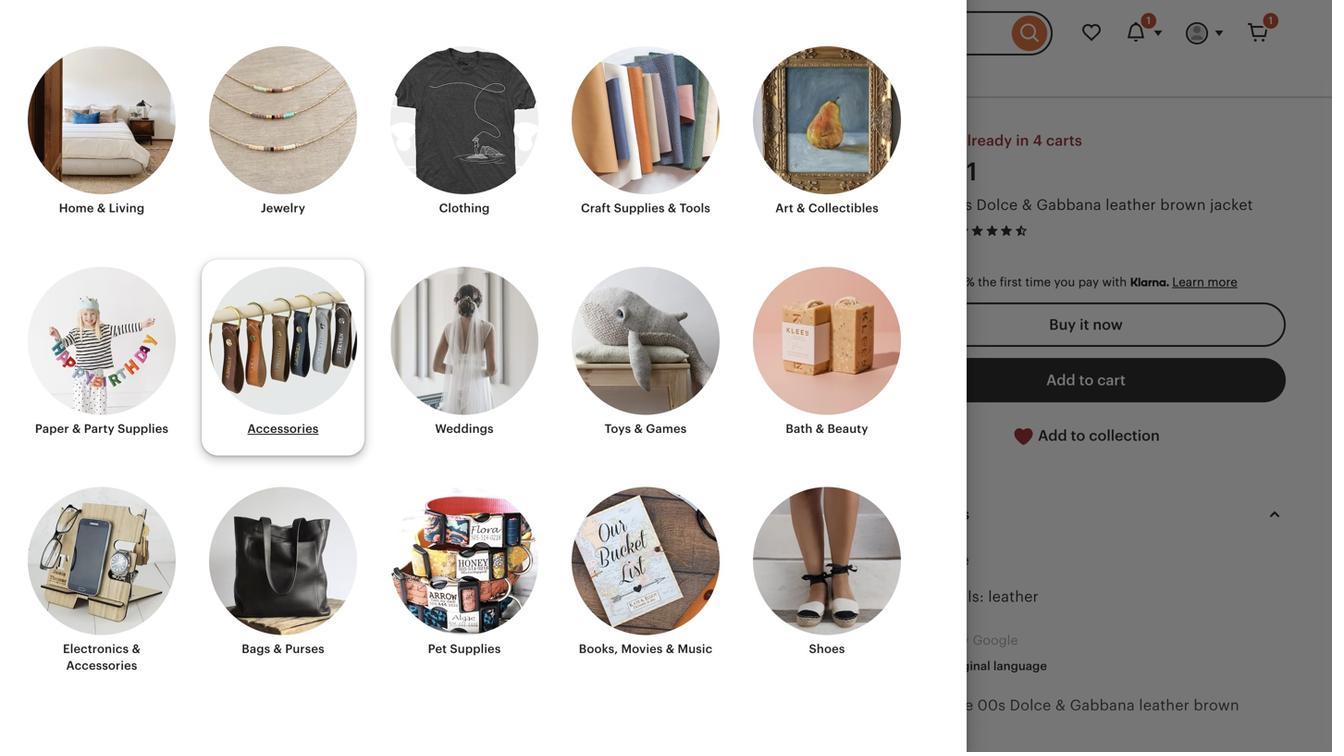Task type: locate. For each thing, give the bounding box(es) containing it.
weddings
[[435, 422, 494, 436]]

2 vertical spatial supplies
[[450, 642, 501, 656]]

0 horizontal spatial clothing
[[439, 201, 490, 215]]

item details
[[886, 506, 970, 523]]

brown
[[1160, 196, 1206, 213], [1194, 697, 1239, 714]]

1 vertical spatial 00s
[[977, 697, 1006, 714]]

dolce inside true vintage 00s dolce & gabbana leather brown jacket
[[1010, 697, 1051, 714]]

vintage 00s dolce & gabbana leather brown jacket image 8 image
[[46, 595, 102, 651]]

up
[[917, 275, 932, 289]]

0 horizontal spatial jacket
[[886, 722, 929, 739]]

1 horizontal spatial supplies
[[450, 642, 501, 656]]

00s down google
[[977, 697, 1006, 714]]

gabbana
[[1037, 196, 1102, 213], [1070, 697, 1135, 714]]

brown inside true vintage 00s dolce & gabbana leather brown jacket
[[1194, 697, 1239, 714]]

& inside electronics & accessories
[[132, 642, 141, 656]]

2 horizontal spatial supplies
[[614, 201, 665, 215]]

purses
[[285, 642, 324, 656]]

clothing link
[[390, 46, 538, 217], [565, 68, 615, 82]]

peek overlay dialog
[[0, 0, 1332, 752]]

bags & purses link
[[209, 487, 357, 657]]

1 horizontal spatial accessories
[[247, 422, 319, 436]]

None search field
[[242, 11, 1053, 56]]

craft
[[581, 201, 611, 215]]

jacket up more
[[1210, 196, 1253, 213]]

menu bar
[[52, 67, 1280, 98]]

dolce
[[976, 196, 1018, 213], [1010, 697, 1051, 714]]

electronics & accessories link
[[28, 487, 176, 674]]

1 vertical spatial dolce
[[1010, 697, 1051, 714]]

supplies for craft
[[614, 201, 665, 215]]

0 horizontal spatial accessories
[[66, 659, 137, 673]]

supplies right the party
[[118, 422, 168, 436]]

books,
[[579, 642, 618, 656]]

learn
[[1172, 275, 1204, 289]]

vintage 00s dolce & gabbana leather brown jacket image 2 image
[[46, 229, 102, 284]]

supplies right pet
[[450, 642, 501, 656]]

1 vertical spatial accessories
[[66, 659, 137, 673]]

save up to 20% the first time you pay with klarna. learn more
[[886, 275, 1238, 290]]

jackets
[[757, 68, 800, 82]]

games
[[646, 422, 687, 436]]

paper
[[35, 422, 69, 436]]

home
[[59, 201, 94, 215]]

jacket
[[1210, 196, 1253, 213], [886, 722, 929, 739]]

learn more button
[[1172, 275, 1238, 289]]

google
[[973, 633, 1018, 648]]

leather
[[1106, 196, 1156, 213], [988, 588, 1039, 605], [1139, 697, 1190, 714]]

0 vertical spatial 00s
[[944, 196, 972, 213]]

jacket down true
[[886, 722, 929, 739]]

with
[[1102, 275, 1127, 289]]

0 horizontal spatial clothing link
[[390, 46, 538, 217]]

clothing
[[565, 68, 615, 82], [689, 68, 739, 82], [439, 201, 490, 215]]

toys & games
[[605, 422, 687, 436]]

leather inside true vintage 00s dolce & gabbana leather brown jacket
[[1139, 697, 1190, 714]]

living
[[109, 201, 145, 215]]

rare find, already in 4 carts $227.01
[[886, 132, 1082, 186]]

1 vertical spatial vintage
[[920, 697, 973, 714]]

pay
[[1078, 275, 1099, 289]]

1 horizontal spatial clothing link
[[565, 68, 615, 82]]

& inside true vintage 00s dolce & gabbana leather brown jacket
[[1055, 697, 1066, 714]]

vintage inside true vintage 00s dolce & gabbana leather brown jacket
[[920, 697, 973, 714]]

save
[[886, 275, 914, 289]]

translated
[[886, 633, 951, 648]]

vintage 00s dolce & gabbana leather brown jacket image 6 image
[[46, 473, 102, 528]]

weddings link
[[390, 267, 538, 437]]

vintage down the $227.01
[[886, 196, 940, 213]]

accessories
[[247, 422, 319, 436], [66, 659, 137, 673]]

toys & games link
[[572, 267, 720, 437]]

2 vertical spatial leather
[[1139, 697, 1190, 714]]

party
[[84, 422, 115, 436]]

00s
[[944, 196, 972, 213], [977, 697, 1006, 714]]

dolce down google
[[1010, 697, 1051, 714]]

vintage
[[886, 196, 940, 213], [920, 697, 973, 714]]

0 horizontal spatial supplies
[[118, 422, 168, 436]]

bags
[[242, 642, 270, 656]]

you
[[1054, 275, 1075, 289]]

materials: leather
[[914, 588, 1039, 605]]

00s down the $227.01
[[944, 196, 972, 213]]

0 vertical spatial jacket
[[1210, 196, 1253, 213]]

klarna.
[[1130, 275, 1169, 290]]

supplies right craft
[[614, 201, 665, 215]]

homepage
[[483, 68, 547, 82]]

&
[[803, 68, 812, 82], [1022, 196, 1032, 213], [97, 201, 106, 215], [668, 201, 677, 215], [797, 201, 805, 215], [72, 422, 81, 436], [634, 422, 643, 436], [816, 422, 824, 436], [132, 642, 141, 656], [273, 642, 282, 656], [666, 642, 675, 656], [1055, 697, 1066, 714]]

vintage 00s dolce & gabbana leather brown jacket
[[886, 196, 1253, 213]]

vintage 00s dolce & gabbana leather brown jacket image 1 image
[[48, 170, 100, 221]]

coats
[[815, 68, 849, 82]]

$227.01
[[886, 158, 977, 186]]

0 horizontal spatial 00s
[[944, 196, 972, 213]]

item
[[886, 506, 919, 523]]

& inside 'link'
[[816, 422, 824, 436]]

accessories inside electronics & accessories
[[66, 659, 137, 673]]

craft supplies & tools link
[[572, 46, 720, 217]]

0 vertical spatial supplies
[[614, 201, 665, 215]]

1 vertical spatial leather
[[988, 588, 1039, 605]]

1 horizontal spatial 00s
[[977, 697, 1006, 714]]

more
[[1208, 275, 1238, 289]]

bags & purses
[[242, 642, 324, 656]]

pet supplies link
[[390, 487, 538, 657]]

home & living
[[59, 201, 145, 215]]

carts
[[1046, 132, 1082, 149]]

supplies
[[614, 201, 665, 215], [118, 422, 168, 436], [450, 642, 501, 656]]

gabbana inside true vintage 00s dolce & gabbana leather brown jacket
[[1070, 697, 1135, 714]]

1 vertical spatial gabbana
[[1070, 697, 1135, 714]]

vintage right true
[[920, 697, 973, 714]]

books, movies & music link
[[572, 487, 720, 657]]

0 vertical spatial accessories
[[247, 422, 319, 436]]

banner
[[19, 0, 1314, 67]]

0 vertical spatial vintage
[[886, 196, 940, 213]]

0 vertical spatial brown
[[1160, 196, 1206, 213]]

1 vertical spatial brown
[[1194, 697, 1239, 714]]

true
[[886, 697, 916, 714]]

1 vertical spatial jacket
[[886, 722, 929, 739]]

dolce down rare find, already in 4 carts $227.01
[[976, 196, 1018, 213]]

tools
[[680, 201, 710, 215]]



Task type: vqa. For each thing, say whether or not it's contained in the screenshot.
the Toys link
no



Task type: describe. For each thing, give the bounding box(es) containing it.
bath & beauty
[[786, 422, 868, 436]]

shoes link
[[753, 487, 901, 657]]

menu bar containing homepage
[[52, 67, 1280, 98]]

item details button
[[870, 492, 1302, 537]]

1 horizontal spatial clothing
[[565, 68, 615, 82]]

homepage link
[[483, 68, 547, 82]]

craft supplies & tools
[[581, 201, 710, 215]]

the
[[978, 275, 997, 289]]

vintage
[[914, 552, 969, 569]]

1 horizontal spatial jacket
[[1210, 196, 1253, 213]]

collectibles
[[808, 201, 879, 215]]

electronics & accessories
[[63, 642, 141, 673]]

vintage 00s dolce & gabbana leather brown jacket image 9 image
[[46, 656, 102, 712]]

4
[[1033, 132, 1042, 149]]

translated by google
[[886, 633, 1018, 648]]

jewelry
[[261, 201, 305, 215]]

jewelry link
[[209, 46, 357, 217]]

vintage 00s dolce & gabbana leather brown jacket image 5 image
[[46, 412, 102, 467]]

paper & party supplies link
[[28, 267, 176, 437]]

movies
[[621, 642, 663, 656]]

vintage 00s dolce & gabbana leather brown jacket image 3 image
[[46, 290, 102, 345]]

1 vertical spatial supplies
[[118, 422, 168, 436]]

00s inside true vintage 00s dolce & gabbana leather brown jacket
[[977, 697, 1006, 714]]

in
[[1016, 132, 1029, 149]]

details
[[922, 506, 970, 523]]

paper & party supplies
[[35, 422, 168, 436]]

0 vertical spatial leather
[[1106, 196, 1156, 213]]

music
[[678, 642, 713, 656]]

women's
[[633, 68, 686, 82]]

shoes
[[809, 642, 845, 656]]

art
[[775, 201, 794, 215]]

electronics
[[63, 642, 129, 656]]

0 vertical spatial gabbana
[[1037, 196, 1102, 213]]

vintage 00s dolce & gabbana leather brown jacket image 4 image
[[46, 351, 102, 406]]

art & collectibles
[[775, 201, 879, 215]]

pet
[[428, 642, 447, 656]]

find,
[[923, 132, 955, 149]]

beauty
[[827, 422, 868, 436]]

home & living link
[[28, 46, 176, 217]]

jackets & coats
[[757, 68, 849, 82]]

pet supplies
[[428, 642, 501, 656]]

0 vertical spatial dolce
[[976, 196, 1018, 213]]

true vintage 00s dolce & gabbana leather brown jacket
[[886, 697, 1239, 739]]

bath
[[786, 422, 813, 436]]

women's clothing
[[633, 68, 739, 82]]

women's clothing link
[[633, 68, 739, 82]]

vintage 00s dolce & gabbana leather brown jacket image 7 image
[[46, 534, 102, 590]]

2 horizontal spatial clothing
[[689, 68, 739, 82]]

time
[[1025, 275, 1051, 289]]

materials:
[[914, 588, 984, 605]]

bath & beauty link
[[753, 267, 901, 437]]

jackets & coats link
[[757, 68, 849, 82]]

to
[[935, 275, 947, 289]]

20%
[[950, 275, 975, 289]]

toys
[[605, 422, 631, 436]]

art & collectibles link
[[753, 46, 901, 217]]

jacket inside true vintage 00s dolce & gabbana leather brown jacket
[[886, 722, 929, 739]]

accessories link
[[209, 267, 357, 437]]

first
[[1000, 275, 1022, 289]]

already
[[959, 132, 1012, 149]]

books, movies & music
[[579, 642, 713, 656]]

by
[[954, 633, 969, 648]]

supplies for pet
[[450, 642, 501, 656]]

clothing inside peek overlay dialog
[[439, 201, 490, 215]]

rare
[[886, 132, 919, 149]]



